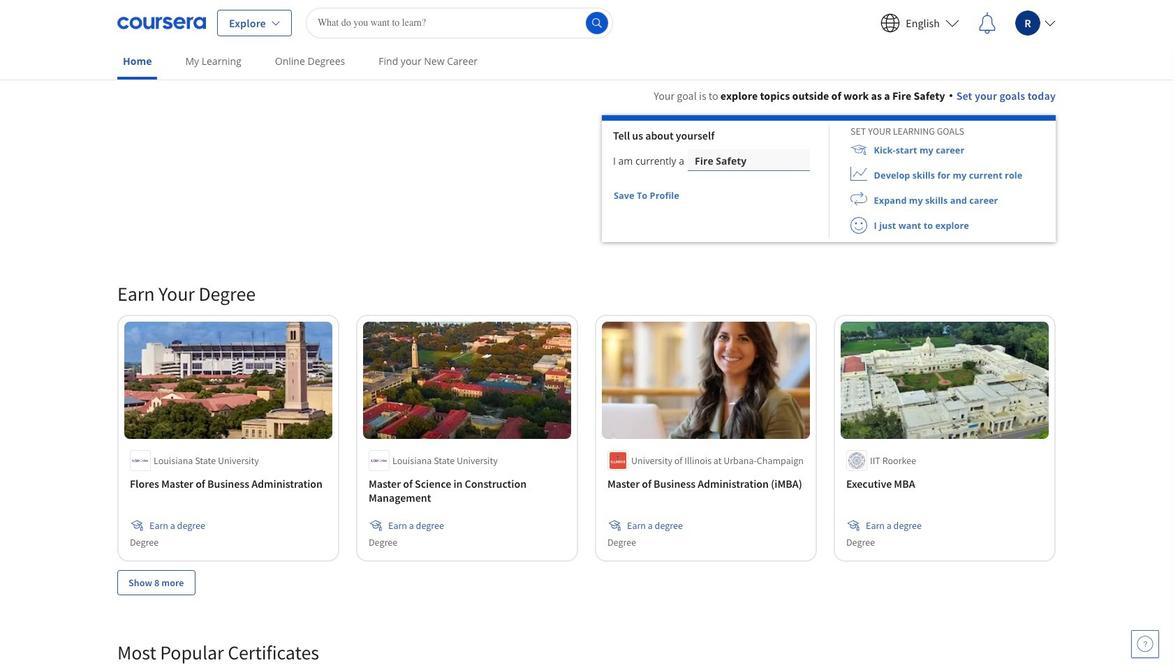 Task type: vqa. For each thing, say whether or not it's contained in the screenshot.
Coursera image
yes



Task type: locate. For each thing, give the bounding box(es) containing it.
status
[[680, 195, 687, 198]]

coursera image
[[117, 12, 206, 34]]

help center image
[[1137, 636, 1154, 653]]

main content
[[0, 71, 1173, 673]]

What do you want to learn? text field
[[306, 7, 613, 38]]

earn your degree collection element
[[109, 259, 1064, 618]]

None search field
[[306, 7, 613, 38]]



